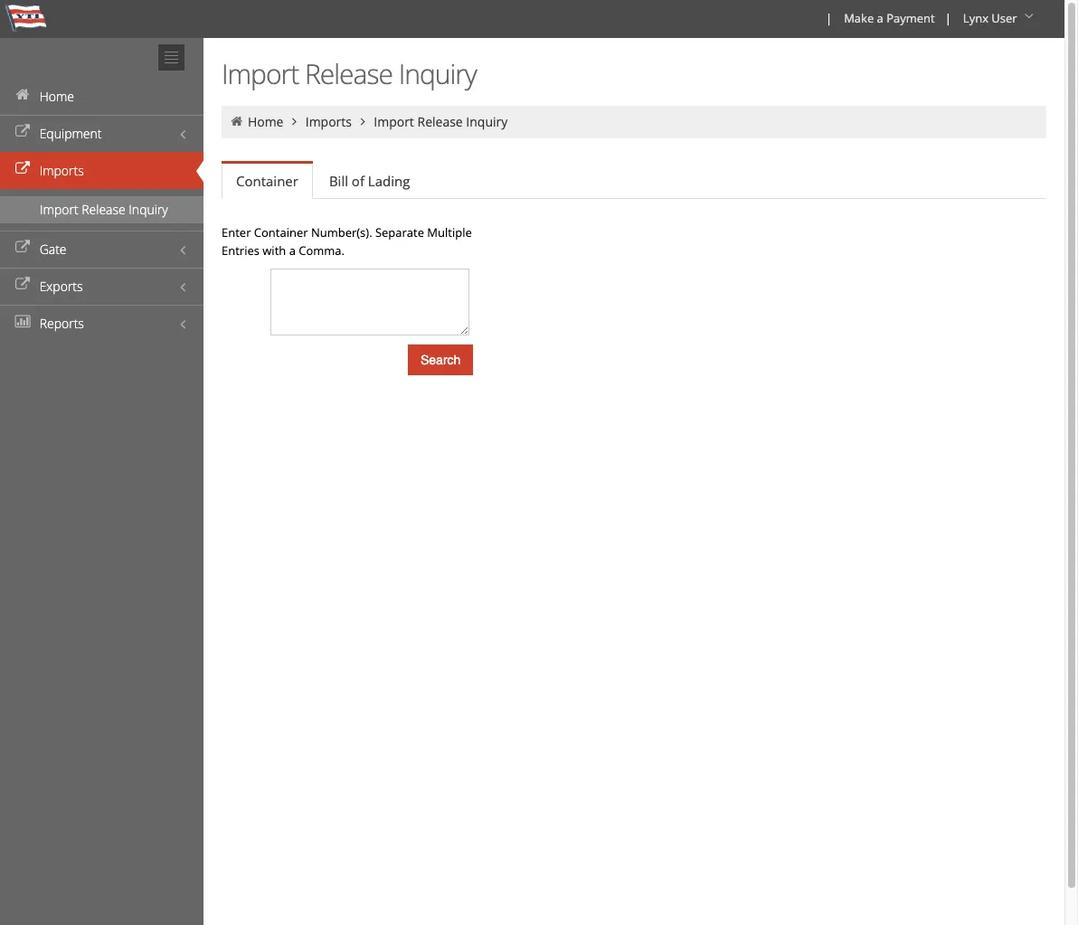 Task type: vqa. For each thing, say whether or not it's contained in the screenshot.
Release to the middle
yes



Task type: describe. For each thing, give the bounding box(es) containing it.
a inside 'enter container number(s).  separate multiple entries with a comma.'
[[289, 242, 296, 259]]

external link image for exports
[[14, 279, 32, 291]]

lynx user
[[963, 10, 1018, 26]]

separate
[[375, 224, 424, 241]]

of
[[352, 172, 365, 190]]

equipment link
[[0, 115, 204, 152]]

2 vertical spatial inquiry
[[129, 201, 168, 218]]

external link image
[[14, 242, 32, 254]]

payment
[[887, 10, 935, 26]]

search
[[421, 353, 461, 367]]

number(s).
[[311, 224, 372, 241]]

0 horizontal spatial home link
[[0, 78, 204, 115]]

make
[[844, 10, 874, 26]]

1 vertical spatial home
[[248, 113, 284, 130]]

1 horizontal spatial imports link
[[306, 113, 352, 130]]

search button
[[408, 345, 474, 375]]

make a payment
[[844, 10, 935, 26]]

container inside 'enter container number(s).  separate multiple entries with a comma.'
[[254, 224, 308, 241]]

2 vertical spatial import release inquiry
[[40, 201, 168, 218]]

0 vertical spatial import release inquiry
[[222, 55, 477, 92]]

gate link
[[0, 231, 204, 268]]

0 horizontal spatial import
[[40, 201, 78, 218]]

1 horizontal spatial release
[[305, 55, 393, 92]]

home image
[[14, 89, 32, 101]]

0 vertical spatial import release inquiry link
[[374, 113, 508, 130]]

2 | from the left
[[945, 10, 952, 26]]

user
[[992, 10, 1018, 26]]

entries
[[222, 242, 260, 259]]

angle down image
[[1021, 10, 1039, 23]]

equipment
[[39, 125, 102, 142]]

enter container number(s).  separate multiple entries with a comma.
[[222, 224, 472, 259]]

exports link
[[0, 268, 204, 305]]

bar chart image
[[14, 316, 32, 328]]

reports link
[[0, 305, 204, 342]]

1 vertical spatial inquiry
[[466, 113, 508, 130]]

bill of lading
[[329, 172, 410, 190]]

0 vertical spatial inquiry
[[399, 55, 477, 92]]

a inside make a payment link
[[877, 10, 884, 26]]



Task type: locate. For each thing, give the bounding box(es) containing it.
reports
[[39, 315, 84, 332]]

lading
[[368, 172, 410, 190]]

gate
[[39, 241, 67, 258]]

home right home icon
[[248, 113, 284, 130]]

1 vertical spatial container
[[254, 224, 308, 241]]

None text field
[[271, 269, 470, 336]]

0 vertical spatial container
[[236, 172, 298, 190]]

external link image for imports
[[14, 163, 32, 176]]

1 horizontal spatial a
[[877, 10, 884, 26]]

home link up equipment
[[0, 78, 204, 115]]

imports
[[306, 113, 352, 130], [39, 162, 84, 179]]

1 horizontal spatial home
[[248, 113, 284, 130]]

container up the with
[[254, 224, 308, 241]]

2 external link image from the top
[[14, 163, 32, 176]]

0 vertical spatial release
[[305, 55, 393, 92]]

import release inquiry link
[[374, 113, 508, 130], [0, 196, 204, 223]]

home
[[39, 88, 74, 105], [248, 113, 284, 130]]

2 horizontal spatial import
[[374, 113, 414, 130]]

container link
[[222, 164, 313, 199]]

home image
[[229, 115, 245, 128]]

imports down equipment
[[39, 162, 84, 179]]

import up "gate"
[[40, 201, 78, 218]]

angle right image right home icon
[[287, 115, 303, 128]]

0 horizontal spatial home
[[39, 88, 74, 105]]

2 angle right image from the left
[[355, 115, 371, 128]]

2 vertical spatial import
[[40, 201, 78, 218]]

0 horizontal spatial import release inquiry link
[[0, 196, 204, 223]]

angle right image up 'of'
[[355, 115, 371, 128]]

multiple
[[427, 224, 472, 241]]

bill
[[329, 172, 348, 190]]

0 horizontal spatial |
[[826, 10, 833, 26]]

1 angle right image from the left
[[287, 115, 303, 128]]

1 vertical spatial a
[[289, 242, 296, 259]]

external link image inside exports link
[[14, 279, 32, 291]]

1 vertical spatial import
[[374, 113, 414, 130]]

make a payment link
[[836, 0, 942, 38]]

home right home image at top left
[[39, 88, 74, 105]]

imports link down equipment
[[0, 152, 204, 189]]

lynx user link
[[955, 0, 1045, 38]]

exports
[[39, 278, 83, 295]]

with
[[263, 242, 286, 259]]

comma.
[[299, 242, 345, 259]]

import release inquiry
[[222, 55, 477, 92], [374, 113, 508, 130], [40, 201, 168, 218]]

1 vertical spatial import release inquiry link
[[0, 196, 204, 223]]

1 vertical spatial release
[[418, 113, 463, 130]]

bill of lading link
[[315, 163, 425, 199]]

0 vertical spatial imports
[[306, 113, 352, 130]]

angle right image
[[287, 115, 303, 128], [355, 115, 371, 128]]

1 vertical spatial external link image
[[14, 163, 32, 176]]

0 horizontal spatial release
[[82, 201, 125, 218]]

a right make
[[877, 10, 884, 26]]

inquiry
[[399, 55, 477, 92], [466, 113, 508, 130], [129, 201, 168, 218]]

2 horizontal spatial release
[[418, 113, 463, 130]]

import release inquiry link up gate link
[[0, 196, 204, 223]]

1 horizontal spatial angle right image
[[355, 115, 371, 128]]

1 | from the left
[[826, 10, 833, 26]]

1 vertical spatial imports link
[[0, 152, 204, 189]]

imports up bill
[[306, 113, 352, 130]]

home link right home icon
[[248, 113, 284, 130]]

release
[[305, 55, 393, 92], [418, 113, 463, 130], [82, 201, 125, 218]]

0 horizontal spatial a
[[289, 242, 296, 259]]

0 horizontal spatial imports
[[39, 162, 84, 179]]

| left make
[[826, 10, 833, 26]]

1 vertical spatial imports
[[39, 162, 84, 179]]

import
[[222, 55, 299, 92], [374, 113, 414, 130], [40, 201, 78, 218]]

0 horizontal spatial angle right image
[[287, 115, 303, 128]]

1 horizontal spatial |
[[945, 10, 952, 26]]

1 external link image from the top
[[14, 126, 32, 138]]

imports link
[[306, 113, 352, 130], [0, 152, 204, 189]]

external link image inside equipment link
[[14, 126, 32, 138]]

|
[[826, 10, 833, 26], [945, 10, 952, 26]]

1 horizontal spatial home link
[[248, 113, 284, 130]]

1 horizontal spatial imports
[[306, 113, 352, 130]]

0 vertical spatial import
[[222, 55, 299, 92]]

import release inquiry link up lading
[[374, 113, 508, 130]]

external link image for equipment
[[14, 126, 32, 138]]

0 vertical spatial a
[[877, 10, 884, 26]]

1 horizontal spatial import
[[222, 55, 299, 92]]

home link
[[0, 78, 204, 115], [248, 113, 284, 130]]

enter
[[222, 224, 251, 241]]

0 vertical spatial external link image
[[14, 126, 32, 138]]

lynx
[[963, 10, 989, 26]]

0 vertical spatial home
[[39, 88, 74, 105]]

imports link up bill
[[306, 113, 352, 130]]

import up lading
[[374, 113, 414, 130]]

external link image inside imports link
[[14, 163, 32, 176]]

a
[[877, 10, 884, 26], [289, 242, 296, 259]]

a right the with
[[289, 242, 296, 259]]

1 vertical spatial import release inquiry
[[374, 113, 508, 130]]

container
[[236, 172, 298, 190], [254, 224, 308, 241]]

2 vertical spatial external link image
[[14, 279, 32, 291]]

| left lynx
[[945, 10, 952, 26]]

2 vertical spatial release
[[82, 201, 125, 218]]

3 external link image from the top
[[14, 279, 32, 291]]

container up enter
[[236, 172, 298, 190]]

1 horizontal spatial import release inquiry link
[[374, 113, 508, 130]]

import up home icon
[[222, 55, 299, 92]]

external link image
[[14, 126, 32, 138], [14, 163, 32, 176], [14, 279, 32, 291]]

0 vertical spatial imports link
[[306, 113, 352, 130]]

0 horizontal spatial imports link
[[0, 152, 204, 189]]



